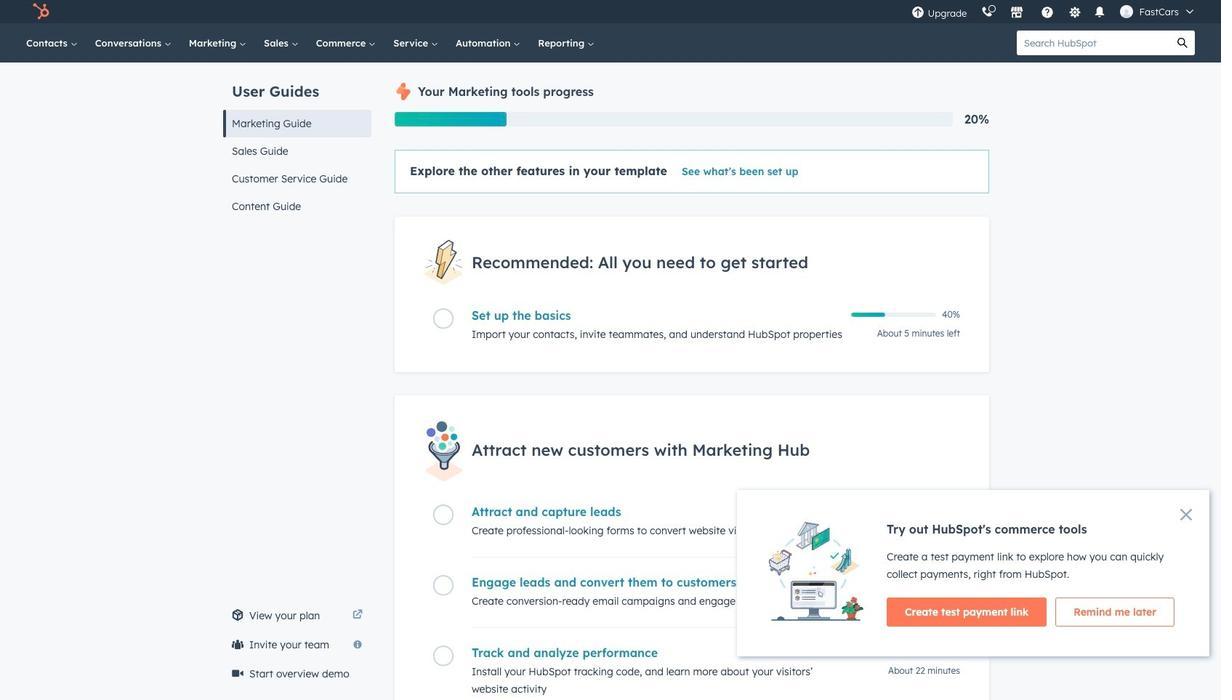 Task type: describe. For each thing, give the bounding box(es) containing it.
[object object] complete progress bar
[[852, 313, 886, 317]]

marketplaces image
[[1011, 7, 1024, 20]]

christina overa image
[[1121, 5, 1134, 18]]

2 link opens in a new window image from the top
[[353, 610, 363, 621]]



Task type: locate. For each thing, give the bounding box(es) containing it.
user guides element
[[223, 63, 372, 220]]

menu
[[905, 0, 1204, 23]]

Search HubSpot search field
[[1017, 31, 1171, 55]]

link opens in a new window image
[[353, 607, 363, 625], [353, 610, 363, 621]]

close image
[[1181, 509, 1193, 521]]

1 link opens in a new window image from the top
[[353, 607, 363, 625]]

progress bar
[[395, 112, 507, 127]]



Task type: vqa. For each thing, say whether or not it's contained in the screenshot.
leftmost company
no



